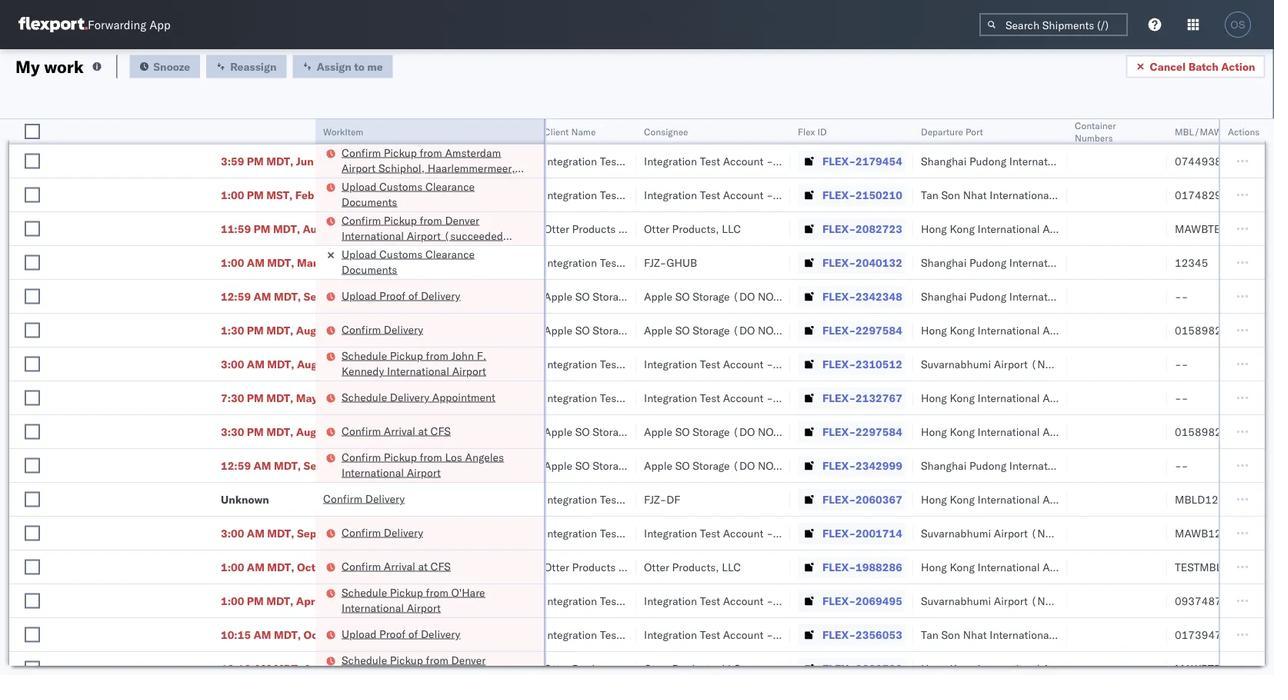 Task type: locate. For each thing, give the bounding box(es) containing it.
pickup inside the confirm pickup from denver international airport (succeeded stapleton airport)
[[384, 214, 417, 227]]

1 upload customs clearance documents from the top
[[342, 180, 475, 209]]

from inside schedule pickup from john f. kennedy international airport
[[426, 349, 449, 363]]

1 vertical spatial products
[[572, 561, 616, 574]]

flex-2040132 button
[[798, 252, 906, 274], [798, 252, 906, 274]]

am right 11:00
[[254, 120, 271, 134]]

2 arrival from the top
[[384, 425, 416, 438]]

1:00 up 1:00 pm mdt, apr 2, 2023
[[221, 561, 244, 574]]

2 integration test account - swarovski from the top
[[644, 358, 825, 371]]

flex- up "flex-2082723"
[[823, 188, 856, 202]]

cfs for 1st confirm arrival at cfs button
[[431, 120, 451, 133]]

clearance inside button
[[426, 180, 475, 193]]

2 pudong from the top
[[970, 256, 1007, 269]]

am up the unknown
[[254, 459, 271, 473]]

confirm arrival at cfs button up schedule pickup from o'hare international airport
[[342, 559, 451, 576]]

lagerfeld
[[799, 154, 845, 168], [799, 391, 845, 405]]

2 vertical spatial confirm delivery button
[[342, 525, 423, 542]]

1 vertical spatial flex-2297584
[[823, 425, 903, 439]]

products, up the ghub
[[672, 222, 719, 236]]

0 vertical spatial confirm arrival at cfs link
[[342, 119, 451, 134]]

proof
[[380, 289, 406, 303], [380, 628, 406, 641]]

pickup for airport
[[384, 451, 417, 464]]

flex-2297584 up flex-2310512
[[823, 324, 903, 337]]

arrival up schedule pickup from o'hare international airport
[[384, 560, 416, 573]]

from down upload customs clearance documents button
[[420, 214, 442, 227]]

8 air from the top
[[444, 391, 458, 405]]

9,
[[326, 459, 336, 473]]

2 3:00 from the top
[[221, 527, 244, 540]]

7:30
[[221, 391, 244, 405]]

1:00 for 1:00 pm mst, feb 20, 2023
[[221, 188, 244, 202]]

international inside the confirm pickup from denver international airport (succeeded stapleton airport)
[[342, 229, 404, 242]]

12 flex- from the top
[[823, 493, 856, 506]]

12:59 down 3:30
[[221, 459, 251, 473]]

1 vertical spatial 12,
[[319, 425, 336, 439]]

4 shanghai from the top
[[921, 459, 967, 473]]

flex- up flex-2060367
[[823, 459, 856, 473]]

2 upload proof of delivery from the top
[[342, 628, 461, 641]]

aug down 12:59 am mdt, sep 15, 2023
[[296, 324, 317, 337]]

delivery for "schedule delivery appointment" link
[[390, 391, 430, 404]]

2150210
[[856, 188, 903, 202]]

2342999
[[856, 459, 903, 473]]

shanghai right 2040132
[[921, 256, 967, 269]]

proof down schedule pickup from o'hare international airport
[[380, 628, 406, 641]]

1 12, from the top
[[319, 324, 336, 337]]

denver down o'hare
[[451, 654, 486, 667]]

departure port
[[921, 126, 983, 137]]

3 schedule from the top
[[342, 586, 387, 600]]

action
[[1222, 60, 1256, 73]]

schedule delivery appointment
[[342, 391, 496, 404]]

flex- down flex-2060367
[[823, 527, 856, 540]]

cfs for second confirm arrival at cfs button from the top of the page
[[431, 425, 451, 438]]

schedule pickup from denver international airport (succeede button
[[342, 653, 525, 676]]

mdt, for 10:15 am mdt, oct 4, 2023
[[274, 628, 301, 642]]

0 vertical spatial confirm arrival at cfs
[[342, 120, 451, 133]]

1 upload proof of delivery from the top
[[342, 289, 461, 303]]

1 shanghai pudong international airport from the top
[[921, 154, 1109, 168]]

upload proof of delivery down airport)
[[342, 289, 461, 303]]

integration test account - karl lagerfeld
[[644, 154, 845, 168], [644, 391, 845, 405]]

flex
[[798, 126, 815, 137]]

1 vertical spatial arrival
[[384, 425, 416, 438]]

flex-2342999
[[823, 459, 903, 473]]

karl down the flex id button
[[776, 154, 796, 168]]

arrival for 1st confirm arrival at cfs button from the bottom of the page
[[384, 560, 416, 573]]

2 flex- from the top
[[823, 154, 856, 168]]

2023 for 12:59 am mdt, sep 9, 2023
[[339, 459, 365, 473]]

0 vertical spatial upload proof of delivery link
[[342, 288, 461, 304]]

confirm delivery button up kennedy
[[342, 322, 423, 339]]

upload proof of delivery button down airport)
[[342, 288, 461, 305]]

1 vertical spatial confirm arrival at cfs link
[[342, 424, 451, 439]]

1:00 pm mst, feb 20, 2023
[[221, 188, 363, 202]]

mdt, down the 3:30 pm mdt, aug 12, 2023
[[274, 459, 301, 473]]

upload right 4,
[[342, 628, 377, 641]]

international inside schedule pickup from john f. kennedy international airport
[[387, 364, 450, 378]]

upload proof of delivery link for 1st upload proof of delivery button from the bottom
[[342, 627, 461, 642]]

11:59
[[221, 222, 251, 236]]

0 vertical spatial products
[[572, 222, 616, 236]]

pm for 1:00 pm mst, feb 20, 2023
[[247, 188, 264, 202]]

schedule pickup from denver international airport (succeede
[[342, 654, 503, 676]]

pickup up schedule delivery appointment
[[390, 349, 423, 363]]

mdt, down 1:00 pm mst, feb 20, 2023 on the left of page
[[273, 222, 300, 236]]

denver for schedule pickup from denver international airport (succeede
[[451, 654, 486, 667]]

2 integration test account - karl lagerfeld from the top
[[644, 391, 845, 405]]

mdt, for 1:30 pm mdt, aug 12, 2023
[[266, 324, 294, 337]]

confirm delivery right 1,
[[342, 526, 423, 540]]

2023 for 10:15 am mdt, oct 4, 2023
[[338, 628, 364, 642]]

integration test account - western digital
[[644, 527, 851, 540]]

pm right 11:59
[[254, 222, 271, 236]]

0 vertical spatial 01589824734
[[1175, 324, 1249, 337]]

01739470934
[[1175, 628, 1249, 642]]

numbers inside the container numbers
[[1075, 132, 1113, 144]]

2 vertical spatial confirm delivery
[[342, 526, 423, 540]]

pickup inside schedule pickup from john f. kennedy international airport
[[390, 349, 423, 363]]

0 vertical spatial integration test account - swarovski
[[644, 120, 825, 134]]

2 vertical spatial swarovski
[[776, 595, 825, 608]]

fjz- for df
[[644, 493, 667, 506]]

1 schedule from the top
[[342, 349, 387, 363]]

0 vertical spatial at
[[418, 120, 428, 133]]

otter products, llc down integration test account - western digital
[[644, 561, 741, 574]]

schedule
[[342, 349, 387, 363], [342, 391, 387, 404], [342, 586, 387, 600], [342, 654, 387, 667]]

0 vertical spatial otter products, llc
[[644, 222, 741, 236]]

3 air from the top
[[444, 188, 458, 202]]

1 vertical spatial otter products, llc
[[644, 561, 741, 574]]

denver inside the confirm pickup from denver international airport (succeeded stapleton airport)
[[445, 214, 480, 227]]

ghub
[[667, 256, 698, 269]]

airport inside the confirm pickup from denver international airport (succeeded stapleton airport)
[[407, 229, 441, 242]]

0 vertical spatial flex-2297584
[[823, 324, 903, 337]]

(succeeded
[[444, 229, 503, 242]]

kennedy
[[342, 364, 384, 378]]

aug for 1:30 pm mdt, aug 12, 2023
[[296, 324, 317, 337]]

app
[[149, 17, 171, 32]]

1:00 for 1:00 am mdt, oct 14, 2023
[[221, 561, 244, 574]]

flex-2310512 button
[[798, 354, 906, 375], [798, 354, 906, 375]]

am for 3:00 am mdt, aug 14, 2023
[[247, 358, 265, 371]]

mst,
[[266, 188, 293, 202]]

2082723
[[856, 222, 903, 236]]

20,
[[317, 188, 334, 202]]

numbers inside button
[[1231, 126, 1269, 137]]

delivery down 'confirm pickup from los angeles international airport'
[[365, 492, 405, 506]]

flex- up digital
[[823, 493, 856, 506]]

1 vertical spatial 3:00
[[221, 527, 244, 540]]

2023 for 11:00 am mdt, aug 19, 2023
[[346, 120, 373, 134]]

aug left 25,
[[303, 222, 323, 236]]

0 vertical spatial lagerfeld
[[799, 154, 845, 168]]

1 products from the top
[[572, 222, 616, 236]]

schedule inside schedule pickup from john f. kennedy international airport
[[342, 349, 387, 363]]

1 vertical spatial otter products - test account
[[544, 561, 692, 574]]

2023 for 3:30 pm mdt, aug 12, 2023
[[339, 425, 365, 439]]

flex-1988286
[[823, 561, 903, 574]]

None checkbox
[[25, 187, 40, 203], [25, 221, 40, 237], [25, 255, 40, 271], [25, 289, 40, 304], [25, 391, 40, 406], [25, 492, 40, 508], [25, 594, 40, 609], [25, 628, 40, 643], [25, 662, 40, 676], [25, 187, 40, 203], [25, 221, 40, 237], [25, 255, 40, 271], [25, 289, 40, 304], [25, 391, 40, 406], [25, 492, 40, 508], [25, 594, 40, 609], [25, 628, 40, 643], [25, 662, 40, 676]]

cancel batch action button
[[1126, 55, 1266, 78]]

confirm arrival at cfs link for 1st confirm arrival at cfs button
[[342, 119, 451, 134]]

None checkbox
[[25, 120, 40, 135], [25, 124, 40, 139], [25, 154, 40, 169], [25, 323, 40, 338], [25, 357, 40, 372], [25, 425, 40, 440], [25, 458, 40, 474], [25, 526, 40, 542], [25, 560, 40, 575], [25, 120, 40, 135], [25, 124, 40, 139], [25, 154, 40, 169], [25, 323, 40, 338], [25, 357, 40, 372], [25, 425, 40, 440], [25, 458, 40, 474], [25, 526, 40, 542], [25, 560, 40, 575]]

2023 for 3:59 pm mdt, jun 14, 2023
[[336, 154, 363, 168]]

6 flex- from the top
[[823, 290, 856, 303]]

2023 for 3:00 am mdt, aug 14, 2023
[[340, 358, 366, 371]]

confirm pickup from los angeles international airport
[[342, 451, 504, 480]]

schedule inside schedule pickup from denver international airport (succeede
[[342, 654, 387, 667]]

4 resize handle column header from the left
[[518, 119, 536, 676]]

at for 1st confirm arrival at cfs button
[[418, 120, 428, 133]]

0 vertical spatial 3:00
[[221, 358, 244, 371]]

confirm arrival at cfs up schedule pickup from o'hare international airport
[[342, 560, 451, 573]]

3 confirm arrival at cfs link from the top
[[342, 559, 451, 575]]

mdt, down 1:00 pm mdt, apr 2, 2023
[[274, 628, 301, 642]]

pickup up 'schiphol,'
[[384, 146, 417, 159]]

1 vertical spatial integration test account - karl lagerfeld
[[644, 391, 845, 405]]

confirm arrival at cfs link up schedule pickup from o'hare international airport
[[342, 559, 451, 575]]

2 12, from the top
[[319, 425, 336, 439]]

16 flex- from the top
[[823, 628, 856, 642]]

19,
[[327, 120, 344, 134]]

delivery for bottommost confirm delivery link
[[384, 526, 423, 540]]

from inside confirm pickup from amsterdam airport schiphol, haarlemmermeer, netherlands
[[420, 146, 442, 159]]

mdt, for 3:30 pm mdt, aug 12, 2023
[[266, 425, 294, 439]]

0 vertical spatial confirm arrival at cfs button
[[342, 119, 451, 136]]

confirm arrival at cfs button down the schedule delivery appointment button
[[342, 424, 451, 441]]

0 horizontal spatial numbers
[[1075, 132, 1113, 144]]

from left john
[[426, 349, 449, 363]]

of for second upload proof of delivery button from the bottom
[[408, 289, 418, 303]]

flex- down flex-2342348
[[823, 324, 856, 337]]

0 vertical spatial customs
[[380, 180, 423, 193]]

1 vertical spatial at
[[418, 425, 428, 438]]

1 horizontal spatial numbers
[[1231, 126, 1269, 137]]

3 at from the top
[[418, 560, 428, 573]]

schiphol,
[[379, 161, 425, 175]]

documents
[[342, 195, 397, 209], [342, 263, 397, 276]]

flex-2342348 button
[[798, 286, 906, 308], [798, 286, 906, 308]]

2 clearance from the top
[[426, 247, 475, 261]]

1 vertical spatial 2297584
[[856, 425, 903, 439]]

3 shanghai from the top
[[921, 290, 967, 303]]

1 arrival from the top
[[384, 120, 416, 133]]

1 flex- from the top
[[823, 120, 856, 134]]

0 vertical spatial documents
[[342, 195, 397, 209]]

1 confirm arrival at cfs from the top
[[342, 120, 451, 133]]

2 flex-2297584 from the top
[[823, 425, 903, 439]]

1988286
[[856, 561, 903, 574]]

schedule pickup from john f. kennedy international airport button
[[342, 348, 525, 381]]

shanghai down the departure
[[921, 154, 967, 168]]

flex-2297584 button
[[798, 320, 906, 341], [798, 320, 906, 341], [798, 421, 906, 443], [798, 421, 906, 443]]

1 vertical spatial 01589824734
[[1175, 425, 1249, 439]]

4 shanghai pudong international airport from the top
[[921, 459, 1109, 473]]

1 vertical spatial confirm arrival at cfs button
[[342, 424, 451, 441]]

0 vertical spatial arrival
[[384, 120, 416, 133]]

mdt, up 3:59 pm mdt, jun 14, 2023 on the top of page
[[274, 120, 301, 134]]

pickup left los
[[384, 451, 417, 464]]

confirm right 1,
[[342, 526, 381, 540]]

1 clearance from the top
[[426, 180, 475, 193]]

products, down integration test account - western digital
[[672, 561, 719, 574]]

flex-2150210 button
[[798, 184, 906, 206], [798, 184, 906, 206]]

9 air from the top
[[444, 425, 458, 439]]

1 vertical spatial documents
[[342, 263, 397, 276]]

integration test account - on ag
[[544, 188, 710, 202], [644, 188, 810, 202], [544, 628, 710, 642], [644, 628, 810, 642]]

flex- down flex-2132767
[[823, 425, 856, 439]]

flex-2297584
[[823, 324, 903, 337], [823, 425, 903, 439]]

karl left flex-2132767
[[776, 391, 796, 405]]

2060367
[[856, 493, 903, 506]]

2 upload customs clearance documents link from the top
[[342, 247, 525, 277]]

1 vertical spatial denver
[[451, 654, 486, 667]]

0 vertical spatial swarovski
[[776, 120, 825, 134]]

0 vertical spatial cfs
[[431, 120, 451, 133]]

5 flex- from the top
[[823, 256, 856, 269]]

mdt, up "1:30 pm mdt, aug 12, 2023"
[[274, 290, 301, 303]]

am down "1:30 pm mdt, aug 12, 2023"
[[247, 358, 265, 371]]

2023
[[346, 120, 373, 134], [336, 154, 363, 168], [336, 188, 363, 202], [345, 222, 372, 236], [339, 256, 366, 269], [345, 290, 372, 303], [339, 324, 365, 337], [340, 358, 366, 371], [340, 391, 367, 405], [339, 425, 365, 439], [339, 459, 365, 473], [332, 527, 359, 540], [338, 561, 364, 574], [330, 595, 357, 608], [338, 628, 364, 642]]

clearance down (succeeded
[[426, 247, 475, 261]]

mode button
[[436, 122, 521, 138]]

4 air from the top
[[444, 222, 458, 236]]

aug for 3:00 am mdt, aug 14, 2023
[[297, 358, 318, 371]]

0 vertical spatial 2297584
[[856, 324, 903, 337]]

1 vertical spatial cfs
[[431, 425, 451, 438]]

25,
[[326, 222, 343, 236]]

confirm
[[342, 120, 381, 133], [342, 146, 381, 159], [342, 214, 381, 227], [342, 323, 381, 336], [342, 425, 381, 438], [342, 451, 381, 464], [323, 492, 363, 506], [342, 526, 381, 540], [342, 560, 381, 573]]

14, for aug
[[320, 358, 337, 371]]

client name
[[544, 126, 596, 137]]

1 documents from the top
[[342, 195, 397, 209]]

container numbers button
[[1068, 116, 1152, 144]]

flex-2001714 button
[[798, 523, 906, 545], [798, 523, 906, 545]]

8 resize handle column header from the left
[[895, 119, 914, 676]]

from down workitem button
[[420, 146, 442, 159]]

0 vertical spatial clearance
[[426, 180, 475, 193]]

1 of from the top
[[408, 289, 418, 303]]

1 vertical spatial upload customs clearance documents
[[342, 247, 475, 276]]

flex- down flex-2310512
[[823, 391, 856, 405]]

0 vertical spatial denver
[[445, 214, 480, 227]]

airport inside schedule pickup from o'hare international airport
[[407, 602, 441, 615]]

flex id
[[798, 126, 827, 137]]

2 vertical spatial cfs
[[431, 560, 451, 573]]

1 vertical spatial confirm arrival at cfs
[[342, 425, 451, 438]]

proof for 1st upload proof of delivery button from the bottom
[[380, 628, 406, 641]]

2 fjz- from the top
[[644, 493, 667, 506]]

aug for 11:59 pm mdt, aug 25, 2023
[[303, 222, 323, 236]]

1 vertical spatial oct
[[304, 628, 322, 642]]

arrival for 1st confirm arrival at cfs button
[[384, 120, 416, 133]]

2 otter products - test account from the top
[[544, 561, 692, 574]]

mdt, left "apr"
[[266, 595, 294, 608]]

1 integration test account - swarovski from the top
[[644, 120, 825, 134]]

0 vertical spatial oct
[[297, 561, 316, 574]]

pickup inside confirm pickup from amsterdam airport schiphol, haarlemmermeer, netherlands
[[384, 146, 417, 159]]

flex- down the flex-2069495 at the right bottom
[[823, 628, 856, 642]]

customs inside button
[[380, 180, 423, 193]]

1 vertical spatial karl
[[776, 391, 796, 405]]

074493890280
[[1175, 154, 1256, 168]]

1 vertical spatial upload proof of delivery button
[[342, 627, 461, 644]]

mdt, for 3:00 am mdt, aug 14, 2023
[[267, 358, 294, 371]]

1 vertical spatial confirm delivery button
[[323, 491, 405, 508]]

0 vertical spatial 14,
[[316, 154, 333, 168]]

2 shanghai from the top
[[921, 256, 967, 269]]

of down airport)
[[408, 289, 418, 303]]

aug
[[304, 120, 324, 134], [303, 222, 323, 236], [296, 324, 317, 337], [297, 358, 318, 371], [296, 425, 317, 439]]

2 vertical spatial confirm arrival at cfs button
[[342, 559, 451, 576]]

pickup inside schedule pickup from denver international airport (succeede
[[390, 654, 423, 667]]

at down the schedule delivery appointment button
[[418, 425, 428, 438]]

1 vertical spatial proof
[[380, 628, 406, 641]]

pickup inside 'confirm pickup from los angeles international airport'
[[384, 451, 417, 464]]

am up 1:00 pm mdt, apr 2, 2023
[[247, 561, 265, 574]]

12:59 up 1:30
[[221, 290, 251, 303]]

delivery down schedule pickup from john f. kennedy international airport
[[390, 391, 430, 404]]

1 vertical spatial clearance
[[426, 247, 475, 261]]

mdt, for 7:30 pm mdt, may 11, 2023
[[266, 391, 294, 405]]

1 vertical spatial upload proof of delivery
[[342, 628, 461, 641]]

0 vertical spatial upload customs clearance documents
[[342, 180, 475, 209]]

1 confirm arrival at cfs link from the top
[[342, 119, 451, 134]]

1 vertical spatial upload customs clearance documents link
[[342, 247, 525, 277]]

international inside schedule pickup from o'hare international airport
[[342, 602, 404, 615]]

0 vertical spatial 12,
[[319, 324, 336, 337]]

resize handle column header
[[297, 119, 316, 676], [364, 119, 383, 676], [418, 119, 436, 676], [518, 119, 536, 676], [526, 119, 545, 676], [618, 119, 637, 676], [772, 119, 791, 676], [895, 119, 914, 676], [1049, 119, 1068, 676], [1149, 119, 1168, 676], [1247, 119, 1265, 676]]

0 vertical spatial 12:59
[[221, 290, 251, 303]]

09374874331
[[1175, 595, 1249, 608]]

lagerfeld down id
[[799, 154, 845, 168]]

pickup down schedule pickup from o'hare international airport
[[390, 654, 423, 667]]

delivery up schedule pickup from o'hare international airport
[[384, 526, 423, 540]]

from inside the confirm pickup from denver international airport (succeeded stapleton airport)
[[420, 214, 442, 227]]

2 karl from the top
[[776, 391, 796, 405]]

0 vertical spatial upload customs clearance documents link
[[342, 179, 525, 210]]

integration test account - swarovski
[[644, 120, 825, 134], [644, 358, 825, 371], [644, 595, 825, 608]]

2 lagerfeld from the top
[[799, 391, 845, 405]]

upload proof of delivery button up schedule pickup from denver international airport (succeede on the left bottom
[[342, 627, 461, 644]]

mdt, up 3:00 am mdt, aug 14, 2023 on the bottom of the page
[[266, 324, 294, 337]]

1 vertical spatial upload proof of delivery link
[[342, 627, 461, 642]]

from inside 'confirm pickup from los angeles international airport'
[[420, 451, 442, 464]]

schedule for schedule pickup from o'hare international airport
[[342, 586, 387, 600]]

3 1:00 from the top
[[221, 561, 244, 574]]

flex-2060367
[[823, 493, 903, 506]]

2 vertical spatial confirm arrival at cfs
[[342, 560, 451, 573]]

12:59 for 12:59 am mdt, sep 9, 2023
[[221, 459, 251, 473]]

flex- down digital
[[823, 561, 856, 574]]

1 vertical spatial lagerfeld
[[799, 391, 845, 405]]

pm right 3:30
[[247, 425, 264, 439]]

flex- down the flex id button
[[823, 154, 856, 168]]

1 vertical spatial products,
[[672, 561, 719, 574]]

1 upload from the top
[[342, 180, 377, 193]]

forwarding
[[88, 17, 146, 32]]

shanghai right 2342348
[[921, 290, 967, 303]]

am down 11:59
[[247, 256, 265, 269]]

1 vertical spatial customs
[[380, 247, 423, 261]]

1 upload proof of delivery link from the top
[[342, 288, 461, 304]]

am down the unknown
[[247, 527, 265, 540]]

sep left 9,
[[304, 459, 323, 473]]

2 vertical spatial at
[[418, 560, 428, 573]]

name
[[571, 126, 596, 137]]

oct for 14,
[[297, 561, 316, 574]]

flex- right flex
[[823, 120, 856, 134]]

3 flex- from the top
[[823, 188, 856, 202]]

pickup for international
[[390, 349, 423, 363]]

confirm right 9,
[[342, 451, 381, 464]]

from left o'hare
[[426, 586, 449, 600]]

1 vertical spatial of
[[408, 628, 418, 641]]

0 vertical spatial upload proof of delivery button
[[342, 288, 461, 305]]

1 vertical spatial integration test account - swarovski
[[644, 358, 825, 371]]

0 vertical spatial upload proof of delivery
[[342, 289, 461, 303]]

sep for 1,
[[297, 527, 317, 540]]

2 12:59 from the top
[[221, 459, 251, 473]]

mdt, for 3:00 am mdt, sep 1, 2023
[[267, 527, 294, 540]]

denver for confirm pickup from denver international airport (succeeded stapleton airport)
[[445, 214, 480, 227]]

2 swarovski from the top
[[776, 358, 825, 371]]

air
[[444, 120, 458, 134], [444, 154, 458, 168], [444, 188, 458, 202], [444, 222, 458, 236], [444, 256, 458, 269], [444, 290, 458, 303], [444, 358, 458, 371], [444, 391, 458, 405], [444, 425, 458, 439], [444, 459, 458, 473], [444, 527, 458, 540], [444, 561, 458, 574], [444, 595, 458, 608], [444, 628, 458, 642]]

aug for 11:00 am mdt, aug 19, 2023
[[304, 120, 324, 134]]

2 resize handle column header from the left
[[364, 119, 383, 676]]

1 customs from the top
[[380, 180, 423, 193]]

1:30 pm mdt, aug 12, 2023
[[221, 324, 365, 337]]

mdt, left may
[[266, 391, 294, 405]]

3:00 for 3:00 am mdt, aug 14, 2023
[[221, 358, 244, 371]]

schedule pickup from o'hare international airport link
[[342, 585, 525, 616]]

confirm arrival at cfs link for 1st confirm arrival at cfs button from the bottom of the page
[[342, 559, 451, 575]]

01589824734 down 12345 at the right top of the page
[[1175, 324, 1249, 337]]

3 resize handle column header from the left
[[418, 119, 436, 676]]

2 vertical spatial sep
[[297, 527, 317, 540]]

confirm arrival at cfs button up 'schiphol,'
[[342, 119, 451, 136]]

14,
[[316, 154, 333, 168], [320, 358, 337, 371], [318, 561, 335, 574]]

pickup left o'hare
[[390, 586, 423, 600]]

am for 11:00 am mdt, aug 19, 2023
[[254, 120, 271, 134]]

1 upload proof of delivery button from the top
[[342, 288, 461, 305]]

1:00 for 1:00 am mdt, mar 27, 2023
[[221, 256, 244, 269]]

documents down stapleton
[[342, 263, 397, 276]]

3:00 down the unknown
[[221, 527, 244, 540]]

0 vertical spatial karl
[[776, 154, 796, 168]]

3:00
[[221, 358, 244, 371], [221, 527, 244, 540]]

10 air from the top
[[444, 459, 458, 473]]

sep left 15,
[[304, 290, 323, 303]]

confirm delivery button down 9,
[[323, 491, 405, 508]]

3 upload from the top
[[342, 289, 377, 303]]

pm right 3:59
[[247, 154, 264, 168]]

1 vertical spatial fjz-
[[644, 493, 667, 506]]

haarlemmermeer,
[[428, 161, 515, 175]]

1:00 down 11:59
[[221, 256, 244, 269]]

delivery for the top confirm delivery link
[[384, 323, 423, 336]]

3 integration test account - swarovski from the top
[[644, 595, 825, 608]]

2 vertical spatial arrival
[[384, 560, 416, 573]]

2023 for 7:30 pm mdt, may 11, 2023
[[340, 391, 367, 405]]

12:59
[[221, 290, 251, 303], [221, 459, 251, 473]]

at left mode
[[418, 120, 428, 133]]

0 vertical spatial of
[[408, 289, 418, 303]]

0 vertical spatial products,
[[672, 222, 719, 236]]

0 vertical spatial proof
[[380, 289, 406, 303]]

2 vertical spatial confirm arrival at cfs link
[[342, 559, 451, 575]]

flex-2069495
[[823, 595, 903, 608]]

2 vertical spatial 14,
[[318, 561, 335, 574]]

airport
[[1075, 154, 1109, 168], [342, 161, 376, 175], [407, 229, 441, 242], [1075, 256, 1109, 269], [1075, 290, 1109, 303], [452, 364, 486, 378], [1075, 459, 1109, 473], [407, 466, 441, 480], [407, 602, 441, 615], [407, 669, 441, 676]]

1 vertical spatial llc
[[722, 561, 741, 574]]

denver inside schedule pickup from denver international airport (succeede
[[451, 654, 486, 667]]

3:00 for 3:00 am mdt, sep 1, 2023
[[221, 527, 244, 540]]

flex-2179454 button
[[798, 150, 906, 172], [798, 150, 906, 172]]

1 fjz- from the top
[[644, 256, 667, 269]]

0 vertical spatial fjz-
[[644, 256, 667, 269]]

2 vertical spatial integration test account - swarovski
[[644, 595, 825, 608]]

1 integration test account - karl lagerfeld from the top
[[644, 154, 845, 168]]

2 upload proof of delivery button from the top
[[342, 627, 461, 644]]

1 air from the top
[[444, 120, 458, 134]]

1:00 up "10:15"
[[221, 595, 244, 608]]

1 vertical spatial 12:59
[[221, 459, 251, 473]]

12, for 1:30 pm mdt, aug 12, 2023
[[319, 324, 336, 337]]

1 vertical spatial swarovski
[[776, 358, 825, 371]]

flex- down flex-2040132
[[823, 290, 856, 303]]

upload customs clearance documents inside button
[[342, 180, 475, 209]]

at for 1st confirm arrival at cfs button from the bottom of the page
[[418, 560, 428, 573]]

1 vertical spatial 14,
[[320, 358, 337, 371]]

0 vertical spatial sep
[[304, 290, 323, 303]]

1 vertical spatial sep
[[304, 459, 323, 473]]

upload proof of delivery for "upload proof of delivery" link for second upload proof of delivery button from the bottom
[[342, 289, 461, 303]]

numbers for container numbers
[[1075, 132, 1113, 144]]

confirm arrival at cfs link up 'schiphol,'
[[342, 119, 451, 134]]

upload for second upload proof of delivery button from the bottom
[[342, 289, 377, 303]]

denver
[[445, 214, 480, 227], [451, 654, 486, 667]]

15 flex- from the top
[[823, 595, 856, 608]]

0 vertical spatial integration test account - karl lagerfeld
[[644, 154, 845, 168]]

1 pudong from the top
[[970, 154, 1007, 168]]

upload proof of delivery
[[342, 289, 461, 303], [342, 628, 461, 641]]

confirm pickup from denver international airport (succeeded stapleton airport) button
[[342, 213, 525, 258]]

documents for 1st upload customs clearance documents link
[[342, 195, 397, 209]]

schedule pickup from john f. kennedy international airport
[[342, 349, 487, 378]]

14, down 1,
[[318, 561, 335, 574]]

aug left 19,
[[304, 120, 324, 134]]

confirm arrival at cfs down the schedule delivery appointment button
[[342, 425, 451, 438]]

from down the schedule pickup from o'hare international airport button
[[426, 654, 449, 667]]

forwarding app link
[[18, 17, 171, 32]]

1:00 for 1:00 pm mdt, apr 2, 2023
[[221, 595, 244, 608]]

3 arrival from the top
[[384, 560, 416, 573]]

numbers
[[1231, 126, 1269, 137], [1075, 132, 1113, 144]]

2297584 up 2310512
[[856, 324, 903, 337]]

mdt,
[[274, 120, 301, 134], [266, 154, 294, 168], [273, 222, 300, 236], [267, 256, 294, 269], [274, 290, 301, 303], [266, 324, 294, 337], [267, 358, 294, 371], [266, 391, 294, 405], [266, 425, 294, 439], [274, 459, 301, 473], [267, 527, 294, 540], [267, 561, 294, 574], [266, 595, 294, 608], [274, 628, 301, 642]]

confirm delivery link up kennedy
[[342, 322, 423, 338]]

upload right 27,
[[342, 247, 377, 261]]

flex- up flex-2040132
[[823, 222, 856, 236]]

upload
[[342, 180, 377, 193], [342, 247, 377, 261], [342, 289, 377, 303], [342, 628, 377, 641]]

of
[[408, 289, 418, 303], [408, 628, 418, 641]]

schedule inside schedule pickup from o'hare international airport
[[342, 586, 387, 600]]

flex- up flex-2356053 at the right of page
[[823, 595, 856, 608]]

-
[[767, 120, 773, 134], [767, 154, 773, 168], [667, 188, 673, 202], [767, 188, 773, 202], [619, 222, 626, 236], [1175, 290, 1182, 303], [1182, 290, 1189, 303], [767, 358, 773, 371], [1175, 358, 1182, 371], [1182, 358, 1189, 371], [767, 391, 773, 405], [1175, 391, 1182, 405], [1182, 391, 1189, 405], [1175, 459, 1182, 473], [1182, 459, 1189, 473], [767, 527, 773, 540], [619, 561, 626, 574], [767, 595, 773, 608], [667, 628, 673, 642], [767, 628, 773, 642]]

confirm up stapleton
[[342, 214, 381, 227]]

0 vertical spatial llc
[[722, 222, 741, 236]]

documents inside button
[[342, 195, 397, 209]]

11,
[[320, 391, 337, 405]]

12, for 3:30 pm mdt, aug 12, 2023
[[319, 425, 336, 439]]

2 upload proof of delivery link from the top
[[342, 627, 461, 642]]

id
[[818, 126, 827, 137]]

confirm inside confirm pickup from amsterdam airport schiphol, haarlemmermeer, netherlands
[[342, 146, 381, 159]]

2 confirm arrival at cfs button from the top
[[342, 424, 451, 441]]

0 vertical spatial otter products - test account
[[544, 222, 692, 236]]

1 at from the top
[[418, 120, 428, 133]]

pm up "10:15"
[[247, 595, 264, 608]]

2 of from the top
[[408, 628, 418, 641]]

flex-2082723
[[823, 222, 903, 236]]



Task type: vqa. For each thing, say whether or not it's contained in the screenshot.
On-time transit time
no



Task type: describe. For each thing, give the bounding box(es) containing it.
6 resize handle column header from the left
[[618, 119, 637, 676]]

2 customs from the top
[[380, 247, 423, 261]]

confirm pickup from los angeles international airport link
[[342, 450, 525, 481]]

1 karl from the top
[[776, 154, 796, 168]]

schedule for schedule pickup from denver international airport (succeede
[[342, 654, 387, 667]]

from for international
[[426, 349, 449, 363]]

df
[[667, 493, 681, 506]]

upload for upload customs clearance documents button
[[342, 180, 377, 193]]

confirm arrival at cfs for 1st confirm arrival at cfs button
[[342, 120, 451, 133]]

2023 for 1:30 pm mdt, aug 12, 2023
[[339, 324, 365, 337]]

clearance for 1st upload customs clearance documents link
[[426, 180, 475, 193]]

10:15
[[221, 628, 251, 642]]

1:30
[[221, 324, 244, 337]]

airport inside confirm pickup from amsterdam airport schiphol, haarlemmermeer, netherlands
[[342, 161, 376, 175]]

actions
[[1228, 126, 1260, 137]]

confirm inside 'confirm pickup from los angeles international airport'
[[342, 451, 381, 464]]

documents for 1st upload customs clearance documents link from the bottom
[[342, 263, 397, 276]]

sep for 15,
[[304, 290, 323, 303]]

airport inside schedule pickup from john f. kennedy international airport
[[452, 364, 486, 378]]

upload proof of delivery for 1st upload proof of delivery button from the bottom "upload proof of delivery" link
[[342, 628, 461, 641]]

flexport. image
[[18, 17, 88, 32]]

1 -- from the top
[[1175, 290, 1189, 303]]

2023 for 1:00 pm mdt, apr 2, 2023
[[330, 595, 357, 608]]

from inside schedule pickup from denver international airport (succeede
[[426, 654, 449, 667]]

flex-2132767
[[823, 391, 903, 405]]

1 confirm arrival at cfs button from the top
[[342, 119, 451, 136]]

mdt, for 3:59 pm mdt, jun 14, 2023
[[266, 154, 294, 168]]

3:00 am mdt, aug 14, 2023
[[221, 358, 366, 371]]

am for 1:00 am mdt, mar 27, 2023
[[247, 256, 265, 269]]

upload proof of delivery link for second upload proof of delivery button from the bottom
[[342, 288, 461, 304]]

8 flex- from the top
[[823, 358, 856, 371]]

1 upload customs clearance documents link from the top
[[342, 179, 525, 210]]

client
[[544, 126, 569, 137]]

schedule pickup from o'hare international airport button
[[342, 585, 525, 618]]

arrival for second confirm arrival at cfs button from the top of the page
[[384, 425, 416, 438]]

pickup for (succeeded
[[384, 214, 417, 227]]

cfs for 1st confirm arrival at cfs button from the bottom of the page
[[431, 560, 451, 573]]

4 pudong from the top
[[970, 459, 1007, 473]]

from for airport
[[420, 451, 442, 464]]

11:00 am mdt, aug 19, 2023
[[221, 120, 373, 134]]

flex-2150210
[[823, 188, 903, 202]]

2,
[[318, 595, 328, 608]]

3 -- from the top
[[1175, 391, 1189, 405]]

am for 12:59 am mdt, sep 15, 2023
[[254, 290, 271, 303]]

sep for 9,
[[304, 459, 323, 473]]

pm for 11:59 pm mdt, aug 25, 2023
[[254, 222, 271, 236]]

2023 for 1:00 pm mst, feb 20, 2023
[[336, 188, 363, 202]]

3:30 pm mdt, aug 12, 2023
[[221, 425, 365, 439]]

3 confirm arrival at cfs button from the top
[[342, 559, 451, 576]]

7 flex- from the top
[[823, 324, 856, 337]]

6 air from the top
[[444, 290, 458, 303]]

schedule delivery appointment button
[[342, 390, 496, 407]]

9 resize handle column header from the left
[[1049, 119, 1068, 676]]

snooze
[[390, 126, 421, 137]]

confirm up kennedy
[[342, 323, 381, 336]]

confirm arrival at cfs link for second confirm arrival at cfs button from the top of the page
[[342, 424, 451, 439]]

flex-2001714
[[823, 527, 903, 540]]

may
[[296, 391, 318, 405]]

pickup inside schedule pickup from o'hare international airport
[[390, 586, 423, 600]]

pm for 1:00 pm mdt, apr 2, 2023
[[247, 595, 264, 608]]

10:15 am mdt, oct 4, 2023
[[221, 628, 364, 642]]

flex-2356053
[[823, 628, 903, 642]]

27,
[[320, 256, 337, 269]]

2 llc from the top
[[722, 561, 741, 574]]

2179454
[[856, 154, 903, 168]]

fjz- for ghub
[[644, 256, 667, 269]]

amsterdam
[[445, 146, 501, 159]]

3 swarovski from the top
[[776, 595, 825, 608]]

international inside schedule pickup from denver international airport (succeede
[[342, 669, 404, 676]]

3 pudong from the top
[[970, 290, 1007, 303]]

2132767
[[856, 391, 903, 405]]

2023 for 1:00 am mdt, oct 14, 2023
[[338, 561, 364, 574]]

pickup for haarlemmermeer,
[[384, 146, 417, 159]]

am for 12:59 am mdt, sep 9, 2023
[[254, 459, 271, 473]]

2 upload from the top
[[342, 247, 377, 261]]

john
[[451, 349, 474, 363]]

mbl/mawb numbers button
[[1168, 122, 1275, 138]]

4,
[[325, 628, 335, 642]]

flex-2310512
[[823, 358, 903, 371]]

confirm down kennedy
[[342, 425, 381, 438]]

port
[[966, 126, 983, 137]]

1 2297584 from the top
[[856, 324, 903, 337]]

confirm left snooze at the top left of page
[[342, 120, 381, 133]]

confirm arrival at cfs for second confirm arrival at cfs button from the top of the page
[[342, 425, 451, 438]]

flex-2179454
[[823, 154, 903, 168]]

7:30 pm mdt, may 11, 2023
[[221, 391, 367, 405]]

2001714
[[856, 527, 903, 540]]

cancel
[[1150, 60, 1186, 73]]

mdt, for 12:59 am mdt, sep 9, 2023
[[274, 459, 301, 473]]

forwarding app
[[88, 17, 171, 32]]

from for haarlemmermeer,
[[420, 146, 442, 159]]

delivery up schedule pickup from denver international airport (succeede 'button'
[[421, 628, 461, 641]]

delivery for the middle confirm delivery link
[[365, 492, 405, 506]]

airport inside 'confirm pickup from los angeles international airport'
[[407, 466, 441, 480]]

schedule pickup from denver international airport (succeede link
[[342, 653, 525, 676]]

3:59
[[221, 154, 244, 168]]

1 lagerfeld from the top
[[799, 154, 845, 168]]

4 flex- from the top
[[823, 222, 856, 236]]

from inside schedule pickup from o'hare international airport
[[426, 586, 449, 600]]

11:59 pm mdt, aug 25, 2023
[[221, 222, 372, 236]]

7 air from the top
[[444, 358, 458, 371]]

2342348
[[856, 290, 903, 303]]

13 air from the top
[[444, 595, 458, 608]]

1 otter products, llc from the top
[[644, 222, 741, 236]]

pm for 1:30 pm mdt, aug 12, 2023
[[247, 324, 264, 337]]

confirm pickup from amsterdam airport schiphol, haarlemmermeer, netherlands
[[342, 146, 515, 190]]

1 products, from the top
[[672, 222, 719, 236]]

delivery down airport)
[[421, 289, 461, 303]]

proof for second upload proof of delivery button from the bottom
[[380, 289, 406, 303]]

pm for 3:30 pm mdt, aug 12, 2023
[[247, 425, 264, 439]]

mawb1234
[[1175, 527, 1235, 540]]

2023 for 12:59 am mdt, sep 15, 2023
[[345, 290, 372, 303]]

from for (succeeded
[[420, 214, 442, 227]]

mdt, for 11:59 pm mdt, aug 25, 2023
[[273, 222, 300, 236]]

flex-2342348
[[823, 290, 903, 303]]

14 air from the top
[[444, 628, 458, 642]]

12 air from the top
[[444, 561, 458, 574]]

2 vertical spatial confirm delivery link
[[342, 525, 423, 541]]

mdt, for 1:00 pm mdt, apr 2, 2023
[[266, 595, 294, 608]]

confirm pickup from denver international airport (succeeded stapleton airport)
[[342, 214, 503, 258]]

mdt, for 12:59 am mdt, sep 15, 2023
[[274, 290, 301, 303]]

4 -- from the top
[[1175, 459, 1189, 473]]

0 vertical spatial confirm delivery link
[[342, 322, 423, 338]]

2 2297584 from the top
[[856, 425, 903, 439]]

12:59 for 12:59 am mdt, sep 15, 2023
[[221, 290, 251, 303]]

confirm pickup from amsterdam airport schiphol, haarlemmermeer, netherlands link
[[342, 145, 525, 190]]

7 resize handle column header from the left
[[772, 119, 791, 676]]

batch
[[1189, 60, 1219, 73]]

3:30
[[221, 425, 244, 439]]

confirm up schedule pickup from o'hare international airport
[[342, 560, 381, 573]]

2 air from the top
[[444, 154, 458, 168]]

1 01589824734 from the top
[[1175, 324, 1249, 337]]

aug for 3:30 pm mdt, aug 12, 2023
[[296, 425, 317, 439]]

cancel batch action
[[1150, 60, 1256, 73]]

1 swarovski from the top
[[776, 120, 825, 134]]

1 flex-2297584 from the top
[[823, 324, 903, 337]]

numbers for mbl/mawb numbers
[[1231, 126, 1269, 137]]

2023 for 11:59 pm mdt, aug 25, 2023
[[345, 222, 372, 236]]

0 vertical spatial confirm delivery
[[342, 323, 423, 336]]

feb
[[295, 188, 314, 202]]

14 flex- from the top
[[823, 561, 856, 574]]

confirm pickup from denver international airport (succeeded stapleton airport) link
[[342, 213, 525, 258]]

14, for jun
[[316, 154, 333, 168]]

10 flex- from the top
[[823, 425, 856, 439]]

workitem
[[323, 126, 364, 137]]

mode
[[444, 126, 469, 137]]

airport inside schedule pickup from denver international airport (succeede
[[407, 669, 441, 676]]

3 shanghai pudong international airport from the top
[[921, 290, 1109, 303]]

container
[[1075, 120, 1116, 131]]

work
[[44, 56, 84, 77]]

netherlands
[[342, 177, 402, 190]]

1 otter products - test account from the top
[[544, 222, 692, 236]]

testmbl1234
[[1175, 561, 1249, 574]]

2 -- from the top
[[1175, 358, 1189, 371]]

11 air from the top
[[444, 527, 458, 540]]

2 01589824734 from the top
[[1175, 425, 1249, 439]]

apr
[[296, 595, 315, 608]]

unknown
[[221, 493, 269, 506]]

11 resize handle column header from the left
[[1247, 119, 1265, 676]]

1 vertical spatial confirm delivery link
[[323, 491, 405, 507]]

appointment
[[432, 391, 496, 404]]

2023 for 3:00 am mdt, sep 1, 2023
[[332, 527, 359, 540]]

o'hare
[[451, 586, 485, 600]]

jun
[[296, 154, 314, 168]]

confirm inside the confirm pickup from denver international airport (succeeded stapleton airport)
[[342, 214, 381, 227]]

pm for 3:59 pm mdt, jun 14, 2023
[[247, 154, 264, 168]]

mdt, for 1:00 am mdt, mar 27, 2023
[[267, 256, 294, 269]]

2310499
[[856, 120, 903, 134]]

1 shanghai from the top
[[921, 154, 967, 168]]

digital
[[819, 527, 851, 540]]

14, for oct
[[318, 561, 335, 574]]

12:59 am mdt, sep 15, 2023
[[221, 290, 372, 303]]

clearance for 1st upload customs clearance documents link from the bottom
[[426, 247, 475, 261]]

consignee button
[[637, 122, 775, 138]]

schedule delivery appointment link
[[342, 390, 496, 405]]

schedule for schedule delivery appointment
[[342, 391, 387, 404]]

los
[[445, 451, 462, 464]]

9 flex- from the top
[[823, 391, 856, 405]]

12:59 am mdt, sep 9, 2023
[[221, 459, 365, 473]]

2023 for 1:00 am mdt, mar 27, 2023
[[339, 256, 366, 269]]

angeles
[[465, 451, 504, 464]]

1 vertical spatial confirm delivery
[[323, 492, 405, 506]]

schedule pickup from john f. kennedy international airport link
[[342, 348, 525, 379]]

mdt, for 11:00 am mdt, aug 19, 2023
[[274, 120, 301, 134]]

fjz-df
[[644, 493, 681, 506]]

am for 10:15 am mdt, oct 4, 2023
[[254, 628, 271, 642]]

am for 1:00 am mdt, oct 14, 2023
[[247, 561, 265, 574]]

3:00 am mdt, sep 1, 2023
[[221, 527, 359, 540]]

1,
[[319, 527, 329, 540]]

confirm arrival at cfs for 1st confirm arrival at cfs button from the bottom of the page
[[342, 560, 451, 573]]

0 vertical spatial confirm delivery button
[[342, 322, 423, 339]]

1 resize handle column header from the left
[[297, 119, 316, 676]]

13 flex- from the top
[[823, 527, 856, 540]]

schedule for schedule pickup from john f. kennedy international airport
[[342, 349, 387, 363]]

2 otter products, llc from the top
[[644, 561, 741, 574]]

client name button
[[536, 122, 621, 138]]

confirm down 9,
[[323, 492, 363, 506]]

5 resize handle column header from the left
[[526, 119, 545, 676]]

2 products from the top
[[572, 561, 616, 574]]

international inside 'confirm pickup from los angeles international airport'
[[342, 466, 404, 480]]

2 shanghai pudong international airport from the top
[[921, 256, 1109, 269]]

10 resize handle column header from the left
[[1149, 119, 1168, 676]]

container numbers
[[1075, 120, 1116, 144]]

oct for 4,
[[304, 628, 322, 642]]

2040132
[[856, 256, 903, 269]]

11 flex- from the top
[[823, 459, 856, 473]]

workitem button
[[316, 122, 530, 138]]

pm for 7:30 pm mdt, may 11, 2023
[[247, 391, 264, 405]]

2 upload customs clearance documents from the top
[[342, 247, 475, 276]]

of for 1st upload proof of delivery button from the bottom
[[408, 628, 418, 641]]

5 air from the top
[[444, 256, 458, 269]]

confirm pickup from los angeles international airport button
[[342, 450, 525, 482]]

departure port button
[[914, 122, 1052, 138]]

1:00 am mdt, mar 27, 2023
[[221, 256, 366, 269]]

1 llc from the top
[[722, 222, 741, 236]]

027389384034
[[1175, 120, 1256, 134]]

2 products, from the top
[[672, 561, 719, 574]]

Search Shipments (/) text field
[[980, 13, 1128, 36]]

upload for 1st upload proof of delivery button from the bottom
[[342, 628, 377, 641]]

3:59 pm mdt, jun 14, 2023
[[221, 154, 363, 168]]

1:00 pm mdt, apr 2, 2023
[[221, 595, 357, 608]]



